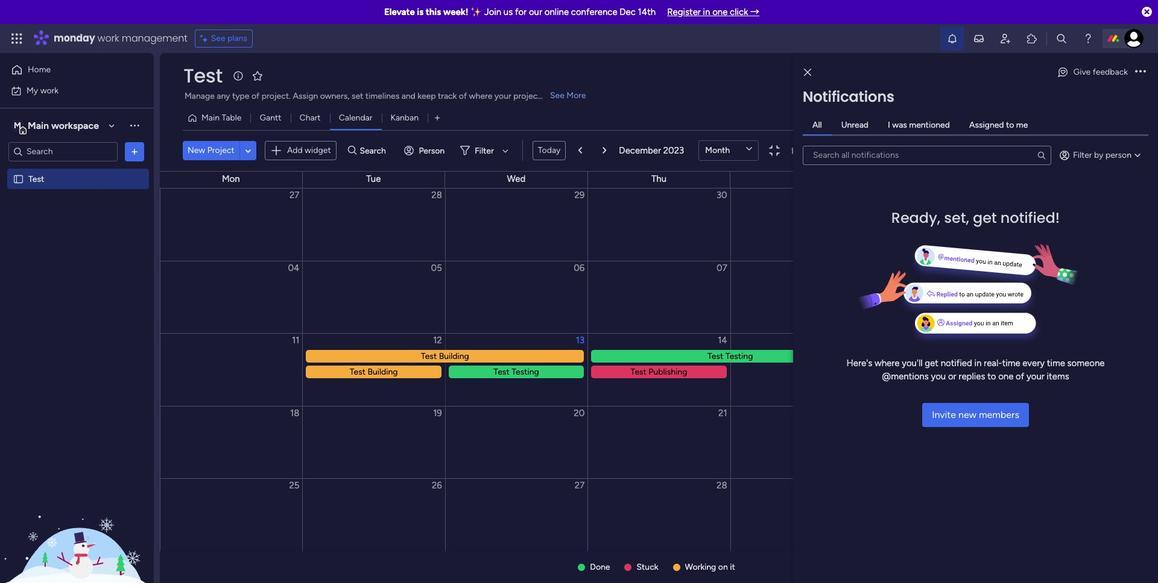 Task type: locate. For each thing, give the bounding box(es) containing it.
notifications image
[[946, 33, 959, 45]]

give feedback
[[1074, 67, 1128, 77]]

lottie animation image
[[0, 462, 154, 584]]

1 horizontal spatial work
[[97, 31, 119, 45]]

main left table
[[201, 113, 220, 123]]

search everything image
[[1056, 33, 1068, 45]]

1 horizontal spatial time
[[1047, 358, 1065, 369]]

time left every in the right bottom of the page
[[1002, 358, 1020, 369]]

workspace
[[51, 120, 99, 131]]

our
[[529, 7, 542, 17]]

of
[[252, 91, 260, 101], [459, 91, 467, 101], [1016, 372, 1025, 382]]

1 vertical spatial in
[[975, 358, 982, 369]]

register in one click →
[[667, 7, 760, 17]]

assigned
[[969, 120, 1004, 130]]

see for see plans
[[211, 33, 225, 43]]

stands.
[[543, 91, 570, 101]]

invite / 1
[[1079, 71, 1111, 81]]

1 vertical spatial see
[[550, 90, 565, 101]]

main inside workspace selection element
[[28, 120, 49, 131]]

invite
[[1079, 71, 1100, 81], [932, 409, 956, 421]]

1 horizontal spatial see
[[550, 90, 565, 101]]

add to favorites image
[[251, 70, 263, 82]]

integrate
[[946, 113, 981, 123]]

your left project
[[495, 91, 511, 101]]

plans
[[227, 33, 247, 43]]

online
[[545, 7, 569, 17]]

gantt
[[260, 113, 281, 123]]

1 vertical spatial to
[[988, 372, 996, 382]]

0 vertical spatial work
[[97, 31, 119, 45]]

2023
[[663, 145, 684, 156]]

your down every in the right bottom of the page
[[1027, 372, 1045, 382]]

1 vertical spatial where
[[875, 358, 900, 369]]

assigned to me
[[969, 120, 1028, 130]]

0 horizontal spatial test
[[28, 174, 44, 184]]

in right register
[[703, 7, 710, 17]]

new project button
[[183, 141, 239, 160]]

done
[[590, 563, 610, 573]]

invite new members button
[[922, 403, 1029, 427]]

add widget
[[287, 145, 331, 155]]

where up @mentions
[[875, 358, 900, 369]]

1 horizontal spatial one
[[998, 372, 1014, 382]]

all
[[813, 120, 822, 130]]

your
[[495, 91, 511, 101], [1027, 372, 1045, 382]]

replies
[[959, 372, 985, 382]]

14th
[[638, 7, 656, 17]]

in up replies
[[975, 358, 982, 369]]

0 vertical spatial where
[[469, 91, 493, 101]]

main inside button
[[201, 113, 220, 123]]

search image
[[1037, 151, 1047, 160]]

list arrow image
[[603, 147, 606, 154]]

0 vertical spatial one
[[713, 7, 728, 17]]

of right track
[[459, 91, 467, 101]]

✨
[[471, 7, 482, 17]]

filter
[[475, 146, 494, 156], [1073, 150, 1092, 160]]

you
[[931, 372, 946, 382]]

get up you
[[925, 358, 939, 369]]

every
[[1023, 358, 1045, 369]]

set,
[[944, 208, 969, 228]]

1 horizontal spatial in
[[975, 358, 982, 369]]

filter inside button
[[1073, 150, 1092, 160]]

person
[[1106, 150, 1132, 160]]

where right track
[[469, 91, 493, 101]]

to down real-
[[988, 372, 996, 382]]

test up manage
[[183, 62, 222, 89]]

1 vertical spatial one
[[998, 372, 1014, 382]]

test inside list box
[[28, 174, 44, 184]]

0 horizontal spatial see
[[211, 33, 225, 43]]

0 horizontal spatial time
[[1002, 358, 1020, 369]]

dapulse integrations image
[[933, 114, 942, 123]]

here's where you'll get notified in real-time every time someone @mentions you or replies to one of your items
[[847, 358, 1105, 382]]

test list box
[[0, 166, 154, 352]]

track
[[438, 91, 457, 101]]

working
[[685, 563, 716, 573]]

None search field
[[803, 146, 1051, 165]]

get
[[973, 208, 997, 228], [925, 358, 939, 369]]

1 horizontal spatial of
[[459, 91, 467, 101]]

option
[[0, 168, 154, 171]]

2 horizontal spatial of
[[1016, 372, 1025, 382]]

0 horizontal spatial of
[[252, 91, 260, 101]]

0 horizontal spatial get
[[925, 358, 939, 369]]

thu
[[652, 174, 667, 185]]

see more link
[[549, 90, 587, 102]]

0 horizontal spatial filter
[[475, 146, 494, 156]]

0 vertical spatial see
[[211, 33, 225, 43]]

to left me
[[1006, 120, 1014, 130]]

in
[[703, 7, 710, 17], [975, 358, 982, 369]]

work right the my
[[40, 85, 59, 96]]

of inside here's where you'll get notified in real-time every time someone @mentions you or replies to one of your items
[[1016, 372, 1025, 382]]

see
[[211, 33, 225, 43], [550, 90, 565, 101]]

invite / 1 button
[[1056, 66, 1116, 86]]

manage any type of project. assign owners, set timelines and keep track of where your project stands.
[[185, 91, 570, 101]]

filter inside popup button
[[475, 146, 494, 156]]

get right set,
[[973, 208, 997, 228]]

see inside button
[[211, 33, 225, 43]]

one down real-
[[998, 372, 1014, 382]]

Test field
[[180, 62, 225, 89]]

it
[[730, 563, 735, 573]]

kanban
[[391, 113, 419, 123]]

Search all notifications search field
[[803, 146, 1051, 165]]

1 horizontal spatial filter
[[1073, 150, 1092, 160]]

1 vertical spatial get
[[925, 358, 939, 369]]

1 vertical spatial work
[[40, 85, 59, 96]]

project
[[513, 91, 541, 101]]

to
[[1006, 120, 1014, 130], [988, 372, 996, 382]]

0 vertical spatial get
[[973, 208, 997, 228]]

for
[[515, 7, 527, 17]]

0 vertical spatial your
[[495, 91, 511, 101]]

work right monday
[[97, 31, 119, 45]]

one
[[713, 7, 728, 17], [998, 372, 1014, 382]]

1 horizontal spatial test
[[183, 62, 222, 89]]

see left more on the top
[[550, 90, 565, 101]]

→
[[750, 7, 760, 17]]

click
[[730, 7, 748, 17]]

apps image
[[1026, 33, 1038, 45]]

1 horizontal spatial your
[[1027, 372, 1045, 382]]

of down every in the right bottom of the page
[[1016, 372, 1025, 382]]

register
[[667, 7, 701, 17]]

filter by person
[[1073, 150, 1132, 160]]

main right workspace icon
[[28, 120, 49, 131]]

angle down image
[[245, 146, 251, 155]]

timelines
[[365, 91, 399, 101]]

real-
[[984, 358, 1002, 369]]

my work
[[27, 85, 59, 96]]

1 horizontal spatial where
[[875, 358, 900, 369]]

0 horizontal spatial invite
[[932, 409, 956, 421]]

time up items
[[1047, 358, 1065, 369]]

us
[[504, 7, 513, 17]]

or
[[948, 372, 957, 382]]

add
[[287, 145, 303, 155]]

my work button
[[7, 81, 130, 100]]

mentioned
[[909, 120, 950, 130]]

test right public board icon
[[28, 174, 44, 184]]

see left 'plans'
[[211, 33, 225, 43]]

chart button
[[291, 109, 330, 128]]

1 horizontal spatial to
[[1006, 120, 1014, 130]]

1 horizontal spatial invite
[[1079, 71, 1100, 81]]

dialog
[[793, 53, 1158, 584]]

filter left by
[[1073, 150, 1092, 160]]

Search field
[[357, 142, 393, 159]]

0 horizontal spatial main
[[28, 120, 49, 131]]

in inside here's where you'll get notified in real-time every time someone @mentions you or replies to one of your items
[[975, 358, 982, 369]]

get inside here's where you'll get notified in real-time every time someone @mentions you or replies to one of your items
[[925, 358, 939, 369]]

stuck
[[637, 563, 658, 573]]

me
[[1016, 120, 1028, 130]]

widget
[[305, 145, 331, 155]]

0 horizontal spatial to
[[988, 372, 996, 382]]

of right type
[[252, 91, 260, 101]]

0 horizontal spatial where
[[469, 91, 493, 101]]

december
[[619, 145, 661, 156]]

0 horizontal spatial one
[[713, 7, 728, 17]]

1 vertical spatial invite
[[932, 409, 956, 421]]

work
[[97, 31, 119, 45], [40, 85, 59, 96]]

1 vertical spatial your
[[1027, 372, 1045, 382]]

join
[[484, 7, 501, 17]]

select product image
[[11, 33, 23, 45]]

give feedback button
[[1052, 63, 1133, 82]]

assign
[[293, 91, 318, 101]]

v2 search image
[[348, 144, 357, 158]]

project
[[207, 145, 235, 156]]

/
[[1102, 71, 1105, 81]]

0 horizontal spatial work
[[40, 85, 59, 96]]

i was mentioned
[[888, 120, 950, 130]]

one left click
[[713, 7, 728, 17]]

0 vertical spatial invite
[[1079, 71, 1100, 81]]

1 vertical spatial test
[[28, 174, 44, 184]]

new
[[188, 145, 205, 156]]

main for main workspace
[[28, 120, 49, 131]]

work inside 'button'
[[40, 85, 59, 96]]

filter left arrow down icon
[[475, 146, 494, 156]]

0 vertical spatial in
[[703, 7, 710, 17]]

1 horizontal spatial main
[[201, 113, 220, 123]]

1 horizontal spatial get
[[973, 208, 997, 228]]

type
[[232, 91, 249, 101]]

show board description image
[[231, 70, 245, 82]]



Task type: describe. For each thing, give the bounding box(es) containing it.
arrow down image
[[498, 144, 513, 158]]

notified!
[[1001, 208, 1060, 228]]

0 vertical spatial to
[[1006, 120, 1014, 130]]

lottie animation element
[[0, 462, 154, 584]]

add widget button
[[265, 141, 336, 160]]

kanban button
[[382, 109, 428, 128]]

workspace image
[[11, 119, 24, 132]]

see plans
[[211, 33, 247, 43]]

feedback
[[1093, 67, 1128, 77]]

calendar
[[339, 113, 373, 123]]

filter for filter
[[475, 146, 494, 156]]

james peterson image
[[1124, 29, 1144, 48]]

@mentions
[[882, 372, 929, 382]]

m
[[14, 120, 21, 131]]

your inside here's where you'll get notified in real-time every time someone @mentions you or replies to one of your items
[[1027, 372, 1045, 382]]

keep
[[418, 91, 436, 101]]

1 time from the left
[[1002, 358, 1020, 369]]

public board image
[[13, 173, 24, 185]]

ready,
[[892, 208, 941, 228]]

ready, set, get notified!
[[892, 208, 1060, 228]]

december 2023
[[619, 145, 684, 156]]

my
[[27, 85, 38, 96]]

set
[[352, 91, 363, 101]]

invite for invite new members
[[932, 409, 956, 421]]

working on it
[[685, 563, 735, 573]]

workspace options image
[[128, 120, 141, 132]]

home
[[28, 65, 51, 75]]

home button
[[7, 60, 130, 80]]

0 horizontal spatial your
[[495, 91, 511, 101]]

you'll
[[902, 358, 923, 369]]

monday work management
[[54, 31, 187, 45]]

where inside here's where you'll get notified in real-time every time someone @mentions you or replies to one of your items
[[875, 358, 900, 369]]

items
[[1047, 372, 1069, 382]]

work for monday
[[97, 31, 119, 45]]

this
[[426, 7, 441, 17]]

month
[[705, 145, 730, 156]]

to inside here's where you'll get notified in real-time every time someone @mentions you or replies to one of your items
[[988, 372, 996, 382]]

tue
[[366, 174, 381, 185]]

see plans button
[[195, 30, 253, 48]]

0 vertical spatial test
[[183, 62, 222, 89]]

unread
[[841, 120, 869, 130]]

wed
[[507, 174, 526, 185]]

help image
[[1082, 33, 1094, 45]]

management
[[122, 31, 187, 45]]

see more
[[550, 90, 586, 101]]

conference
[[571, 7, 617, 17]]

owners,
[[320, 91, 350, 101]]

was
[[892, 120, 907, 130]]

by
[[1094, 150, 1104, 160]]

elevate is this week! ✨ join us for our online conference dec 14th
[[384, 7, 656, 17]]

person
[[419, 146, 445, 156]]

main table button
[[183, 109, 251, 128]]

work for my
[[40, 85, 59, 96]]

gantt button
[[251, 109, 291, 128]]

today button
[[533, 141, 566, 160]]

give
[[1074, 67, 1091, 77]]

notified
[[941, 358, 972, 369]]

filter for filter by person
[[1073, 150, 1092, 160]]

dialog containing notifications
[[793, 53, 1158, 584]]

options image
[[1135, 68, 1146, 77]]

2 time from the left
[[1047, 358, 1065, 369]]

1
[[1107, 71, 1111, 81]]

table
[[222, 113, 242, 123]]

calendar button
[[330, 109, 382, 128]]

notifications
[[803, 87, 895, 106]]

person button
[[400, 141, 452, 160]]

options image
[[128, 146, 141, 158]]

main table
[[201, 113, 242, 123]]

new
[[959, 409, 977, 421]]

more
[[567, 90, 586, 101]]

any
[[217, 91, 230, 101]]

workspace selection element
[[11, 119, 101, 134]]

one inside here's where you'll get notified in real-time every time someone @mentions you or replies to one of your items
[[998, 372, 1014, 382]]

inbox image
[[973, 33, 985, 45]]

add view image
[[435, 114, 440, 123]]

is
[[417, 7, 424, 17]]

main for main table
[[201, 113, 220, 123]]

invite for invite / 1
[[1079, 71, 1100, 81]]

someone
[[1067, 358, 1105, 369]]

chart
[[300, 113, 321, 123]]

Search in workspace field
[[25, 145, 101, 159]]

0 horizontal spatial in
[[703, 7, 710, 17]]

filter by person button
[[1054, 146, 1149, 165]]

list arrow image
[[579, 147, 582, 154]]

here's
[[847, 358, 872, 369]]

see for see more
[[550, 90, 565, 101]]

week!
[[443, 7, 468, 17]]

and
[[402, 91, 416, 101]]

monday
[[54, 31, 95, 45]]

elevate
[[384, 7, 415, 17]]

main workspace
[[28, 120, 99, 131]]

invite new members
[[932, 409, 1019, 421]]

invite members image
[[1000, 33, 1012, 45]]

i
[[888, 120, 890, 130]]

project.
[[262, 91, 291, 101]]



Task type: vqa. For each thing, say whether or not it's contained in the screenshot.
where to the top
yes



